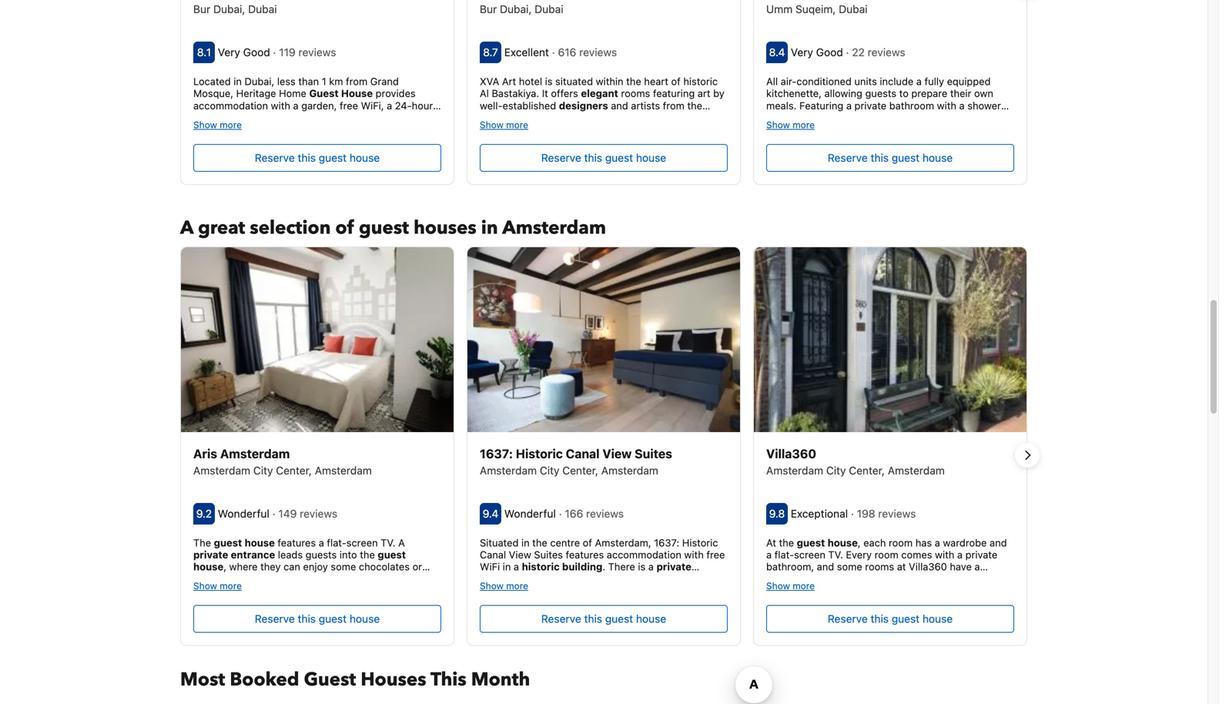 Task type: describe. For each thing, give the bounding box(es) containing it.
historic inside 1637: historic canal view suites amsterdam city center, amsterdam
[[516, 446, 563, 461]]

bathroom,
[[767, 561, 814, 572]]

8.1
[[197, 46, 211, 59]]

show for at the
[[767, 581, 790, 591]]

of right the selection on the left top of the page
[[336, 215, 354, 241]]

trade
[[193, 136, 220, 147]]

houses
[[414, 215, 477, 241]]

ghandour
[[591, 112, 637, 123]]

enjoy
[[303, 561, 328, 572]]

city inside the 'provides accommodation with a garden, free wifi, a 24-hour front desk, and full-day security. this sustainable is located 7.7 km from dubai world trade centre and 10 km from city walk mall. the features family rooms.'
[[332, 136, 350, 147]]

from 22 reviews element
[[846, 46, 909, 59]]

reviews for 8.7 excellent 616 reviews
[[579, 46, 617, 59]]

towels
[[398, 573, 428, 584]]

guest down "exceptional"
[[797, 537, 825, 548]]

9.2
[[196, 507, 212, 520]]

reserve this guest house link down "certain" in the top of the page
[[767, 144, 1015, 172]]

a up 'have'
[[958, 549, 963, 560]]

the inside situated in the centre of amsterdam, 1637: historic canal view suites features accommodation with free wifi in a
[[533, 537, 548, 548]]

show more button for at the
[[767, 580, 815, 591]]

features inside the guest house features a flat-screen tv. a private entrance leads guests into the
[[278, 537, 316, 548]]

front
[[193, 112, 216, 123]]

guest down security.
[[319, 151, 347, 164]]

rated exceptional element
[[791, 507, 851, 520]]

free inside situated in the centre of amsterdam, 1637: historic canal view suites features accommodation with free wifi in a
[[707, 549, 725, 560]]

a down provides
[[387, 100, 392, 111]]

more for situated in the centre of amsterdam, 1637: historic canal view suites features accommodation with free wifi in a
[[506, 581, 529, 591]]

tea
[[979, 573, 994, 584]]

149
[[278, 507, 297, 520]]

region,
[[480, 112, 512, 123]]

heritage
[[236, 88, 276, 99]]

show for the
[[193, 581, 217, 591]]

some inside , where they can enjoy some chocolates or cookies. the
[[331, 561, 356, 572]]

villa360 link
[[767, 444, 1015, 463]]

this for reserve this guest house link under service.
[[298, 613, 316, 625]]

wifi inside situated in the centre of amsterdam, 1637: historic canal view suites features accommodation with free wifi in a
[[480, 561, 500, 572]]

reviews right 22
[[868, 46, 906, 59]]

a inside the guest house features a flat-screen tv. a private entrance leads guests into the
[[319, 537, 324, 548]]

heart
[[644, 76, 669, 87]]

2 vertical spatial km
[[291, 136, 305, 147]]

reserve for reserve this guest house link underneath property
[[541, 613, 581, 625]]

reserve for reserve this guest house link under and artists from the region, including zayan ghandour and numa. free wifi is available.
[[541, 151, 581, 164]]

convenience
[[654, 573, 713, 584]]

palace
[[682, 597, 713, 608]]

great
[[198, 215, 245, 241]]

amsterdam.
[[480, 609, 536, 620]]

a inside also boast free wifi, while certain rooms come with a balcony. at the
[[987, 124, 993, 135]]

allowing
[[825, 88, 863, 99]]

villa360 section
[[753, 246, 1028, 646]]

rooms. inside the 'provides accommodation with a garden, free wifi, a 24-hour front desk, and full-day security. this sustainable is located 7.7 km from dubai world trade centre and 10 km from city walk mall. the features family rooms.'
[[329, 148, 361, 159]]

historic inside xva art hotel is situated within the heart of historic al bastakiya. it offers
[[684, 76, 718, 87]]

also boast free wifi, while certain rooms come with a balcony. at the
[[767, 112, 993, 147]]

flat- inside the guest house features a flat-screen tv. a private entrance leads guests into the
[[327, 537, 347, 548]]

this for reserve this guest house link below 7.7
[[298, 151, 316, 164]]

is inside the 'provides accommodation with a garden, free wifi, a 24-hour front desk, and full-day security. this sustainable is located 7.7 km from dubai world trade centre and 10 km from city walk mall. the features family rooms.'
[[257, 124, 265, 135]]

wardrobe
[[943, 537, 987, 548]]

aris amsterdam amsterdam city center, amsterdam
[[193, 446, 372, 477]]

reserve this guest house link down property
[[480, 605, 728, 633]]

this for reserve this guest house link underneath "certain" in the top of the page
[[871, 151, 889, 164]]

centre
[[223, 136, 254, 147]]

show more for at the
[[767, 581, 815, 591]]

with inside also boast free wifi, while certain rooms come with a balcony. at the
[[965, 124, 984, 135]]

of inside situated in the centre of amsterdam, 1637: historic canal view suites features accommodation with free wifi in a
[[583, 537, 592, 548]]

building
[[562, 561, 603, 572]]

flat- inside ', each room has a wardrobe and a flat-screen tv. every room comes with a private bathroom, and some rooms at villa360 have a private garden. a flat screen tv, mini bar and tea and coffee making facilities are featured in all rooms.'
[[775, 549, 794, 560]]

and up ghandour
[[611, 100, 628, 111]]

aris amsterdam section
[[180, 246, 455, 646]]

screen inside the guest house features a flat-screen tv. a private entrance leads guests into the
[[347, 537, 378, 548]]

this for reserve this guest house link underneath property
[[584, 613, 602, 625]]

, for each
[[858, 537, 861, 548]]

with inside ', every unit is equipped with bed linen and towels.'
[[767, 148, 786, 159]]

at inside 1637: historic canal view suites section
[[527, 573, 536, 584]]

and down the artists
[[640, 112, 657, 123]]

a down the allowing
[[847, 100, 852, 111]]

located in dubai, less than 1 km from grand mosque, heritage home
[[193, 76, 399, 99]]

umm
[[767, 3, 793, 15]]

bur dubai, dubai for very
[[193, 3, 277, 15]]

located inside for the convenience of those who stay. the property offers allergy-free units and is located 600 metres from royal palace amsterdam.
[[536, 597, 570, 608]]

a up the tea
[[975, 561, 980, 572]]

historic building . there is a
[[522, 561, 657, 572]]

aris amsterdam image
[[181, 247, 454, 432]]

1 horizontal spatial this
[[431, 667, 467, 693]]

family
[[298, 148, 326, 159]]

a great selection of guest houses in amsterdam
[[180, 215, 606, 241]]

9.4
[[483, 507, 499, 520]]

9.4 wonderful 166 reviews
[[483, 507, 627, 520]]

1 vertical spatial room
[[875, 549, 899, 560]]

guest down featured at the right bottom
[[892, 613, 920, 625]]

unit
[[933, 136, 951, 147]]

canal inside 1637: historic canal view suites amsterdam city center, amsterdam
[[566, 446, 600, 461]]

grand
[[370, 76, 399, 87]]

scored 8.7 element
[[480, 42, 502, 63]]

provides accommodation with a garden, free wifi, a 24-hour front desk, and full-day security. this sustainable is located 7.7 km from dubai world trade centre and 10 km from city walk mall. the features family rooms.
[[193, 88, 433, 159]]

villa360 inside villa360 amsterdam city center, amsterdam
[[767, 446, 817, 461]]

a up day
[[293, 100, 299, 111]]

reserve this guest house link down are
[[767, 605, 1015, 633]]

reserve for reserve this guest house link underneath "certain" in the top of the page
[[828, 151, 868, 164]]

linen,
[[370, 573, 395, 584]]

and left full-
[[247, 112, 264, 123]]

a up allergy-
[[649, 561, 654, 572]]

free inside for the convenience of those who stay. the property offers allergy-free units and is located 600 metres from royal palace amsterdam.
[[684, 585, 703, 596]]

house down numa.
[[636, 151, 667, 164]]

mall.
[[378, 136, 400, 147]]

center, inside 1637: historic canal view suites amsterdam city center, amsterdam
[[563, 464, 599, 477]]

tv,
[[901, 573, 916, 584]]

from 119 reviews element
[[273, 46, 339, 59]]

guest inside guest house
[[378, 549, 406, 560]]

reserve this guest house link down 7.7
[[193, 144, 441, 172]]

leads
[[278, 549, 303, 560]]

house down 'walk'
[[350, 151, 380, 164]]

some inside ', each room has a wardrobe and a flat-screen tv. every room comes with a private bathroom, and some rooms at villa360 have a private garden. a flat screen tv, mini bar and tea and coffee making facilities are featured in all rooms.'
[[837, 561, 863, 572]]

certain
[[869, 124, 902, 135]]

2 horizontal spatial screen
[[867, 573, 898, 584]]

free inside the 'provides accommodation with a garden, free wifi, a 24-hour front desk, and full-day security. this sustainable is located 7.7 km from dubai world trade centre and 10 km from city walk mall. the features family rooms.'
[[340, 100, 358, 111]]

guest down offers bed linen, towels and housekeeping service.
[[319, 613, 347, 625]]

private down "wardrobe"
[[966, 549, 998, 560]]

world
[[391, 124, 419, 135]]

a right has
[[935, 537, 941, 548]]

located inside the 'provides accommodation with a garden, free wifi, a 24-hour front desk, and full-day security. this sustainable is located 7.7 km from dubai world trade centre and 10 km from city walk mall. the features family rooms.'
[[267, 124, 302, 135]]

reserve for reserve this guest house link below 7.7
[[255, 151, 295, 164]]

reserve this guest house for reserve this guest house link below 7.7
[[255, 151, 380, 164]]

house down the linen,
[[350, 613, 380, 625]]

reviews up the 1
[[299, 46, 336, 59]]

the guest house features a flat-screen tv. a private entrance leads guests into the
[[193, 537, 405, 560]]

with inside ', each room has a wardrobe and a flat-screen tv. every room comes with a private bathroom, and some rooms at villa360 have a private garden. a flat screen tv, mini bar and tea and coffee making facilities are featured in all rooms.'
[[935, 549, 955, 560]]

from inside located in dubai, less than 1 km from grand mosque, heritage home
[[346, 76, 368, 87]]

scored 9.2 element
[[193, 503, 215, 525]]

1 vertical spatial units
[[854, 112, 877, 123]]

and inside all air-conditioned units include a fully equipped kitchenette, allowing guests to prepare their own meals. featuring a private bathroom with a shower and free toiletries, units at the
[[767, 112, 784, 123]]

9.8
[[769, 507, 785, 520]]

shower
[[968, 100, 1001, 111]]

600
[[573, 597, 592, 608]]

166
[[565, 507, 583, 520]]

al
[[480, 88, 489, 99]]

each
[[864, 537, 886, 548]]

and right the tea
[[996, 573, 1014, 584]]

include
[[880, 76, 914, 87]]

equipped inside all air-conditioned units include a fully equipped kitchenette, allowing guests to prepare their own meals. featuring a private bathroom with a shower and free toiletries, units at the
[[947, 76, 991, 87]]

more for the
[[220, 581, 242, 591]]

chocolates
[[359, 561, 410, 572]]

metres
[[595, 597, 627, 608]]

art
[[502, 76, 516, 87]]

entrance inside the guest house features a flat-screen tv. a private entrance leads guests into the
[[231, 549, 275, 560]]

reviews for 9.2 wonderful 149 reviews
[[300, 507, 338, 520]]

rated very good element for 119 reviews
[[218, 46, 273, 59]]

villa360 image
[[754, 247, 1027, 432]]

mosque,
[[193, 88, 234, 99]]

1637: inside 1637: historic canal view suites amsterdam city center, amsterdam
[[480, 446, 513, 461]]

rated very good element for 22 reviews
[[791, 46, 846, 59]]

the inside villa360 section
[[779, 537, 794, 548]]

is inside and artists from the region, including zayan ghandour and numa. free wifi is available.
[[503, 124, 510, 135]]

rooms inside also boast free wifi, while certain rooms come with a balcony. at the
[[904, 124, 934, 135]]

the inside the 'provides accommodation with a garden, free wifi, a 24-hour front desk, and full-day security. this sustainable is located 7.7 km from dubai world trade centre and 10 km from city walk mall. the features family rooms.'
[[403, 136, 421, 147]]

very for 8.1
[[218, 46, 240, 59]]

house down "all"
[[923, 613, 953, 625]]

show more for xva art hotel is situated within the heart of historic al bastakiya. it offers
[[480, 119, 529, 130]]

of inside for the convenience of those who stay. the property offers allergy-free units and is located 600 metres from royal palace amsterdam.
[[715, 573, 725, 584]]

the inside xva art hotel is situated within the heart of historic al bastakiya. it offers
[[626, 76, 642, 87]]

the inside , where they can enjoy some chocolates or cookies. the
[[235, 573, 253, 584]]

more for at the
[[793, 581, 815, 591]]

royal
[[654, 597, 679, 608]]

free inside also boast free wifi, while certain rooms come with a balcony. at the
[[795, 124, 814, 135]]

more for all air-conditioned units include a fully equipped kitchenette, allowing guests to prepare their own meals. featuring a private bathroom with a shower and free toiletries, units at the
[[793, 119, 815, 130]]

those
[[480, 585, 506, 596]]

air-
[[781, 76, 797, 87]]

km inside located in dubai, less than 1 km from grand mosque, heritage home
[[329, 76, 343, 87]]

in inside ', each room has a wardrobe and a flat-screen tv. every room comes with a private bathroom, and some rooms at villa360 have a private garden. a flat screen tv, mini bar and tea and coffee making facilities are featured in all rooms.'
[[936, 585, 944, 596]]

rated wonderful element for canal
[[504, 507, 559, 520]]

there
[[608, 561, 635, 572]]

house up every on the bottom of page
[[828, 537, 858, 548]]

dubai inside the 'provides accommodation with a garden, free wifi, a 24-hour front desk, and full-day security. this sustainable is located 7.7 km from dubai world trade centre and 10 km from city walk mall. the features family rooms.'
[[362, 124, 389, 135]]

scored 8.1 element
[[193, 42, 215, 63]]

and left 10
[[257, 136, 274, 147]]

rooms. inside ', each room has a wardrobe and a flat-screen tv. every room comes with a private bathroom, and some rooms at villa360 have a private garden. a flat screen tv, mini bar and tea and coffee making facilities are featured in all rooms.'
[[960, 585, 992, 596]]

the up stay. on the left bottom of the page
[[539, 573, 554, 584]]

view inside 1637: historic canal view suites amsterdam city center, amsterdam
[[603, 446, 632, 461]]

at the guest house
[[767, 537, 858, 548]]

exceptional
[[791, 507, 848, 520]]

10
[[277, 136, 288, 147]]

more for xva art hotel is situated within the heart of historic al bastakiya. it offers
[[506, 119, 529, 130]]

from 166 reviews element
[[559, 507, 627, 520]]

0 vertical spatial a
[[180, 215, 193, 241]]

all
[[947, 585, 958, 596]]

booked
[[230, 667, 299, 693]]

1637: historic canal view suites amsterdam city center, amsterdam
[[480, 446, 672, 477]]

a down their
[[960, 100, 965, 111]]

this for reserve this guest house link under and artists from the region, including zayan ghandour and numa. free wifi is available.
[[584, 151, 602, 164]]

for
[[620, 573, 633, 584]]

the inside for the convenience of those who stay. the property offers allergy-free units and is located 600 metres from royal palace amsterdam.
[[555, 585, 573, 596]]

every
[[905, 136, 931, 147]]

0 vertical spatial units
[[855, 76, 877, 87]]

house inside the guest house features a flat-screen tv. a private entrance leads guests into the
[[245, 537, 275, 548]]

their
[[951, 88, 972, 99]]

situated in the centre of amsterdam, 1637: historic canal view suites features accommodation with free wifi in a
[[480, 537, 725, 572]]

canal inside situated in the centre of amsterdam, 1637: historic canal view suites features accommodation with free wifi in a
[[480, 549, 506, 560]]

tv. inside ', each room has a wardrobe and a flat-screen tv. every room comes with a private bathroom, and some rooms at villa360 have a private garden. a flat screen tv, mini bar and tea and coffee making facilities are featured in all rooms.'
[[829, 549, 843, 560]]

tv. inside the guest house features a flat-screen tv. a private entrance leads guests into the
[[381, 537, 396, 548]]

with inside situated in the centre of amsterdam, 1637: historic canal view suites features accommodation with free wifi in a
[[684, 549, 704, 560]]

in right houses
[[481, 215, 498, 241]]

the inside also boast free wifi, while certain rooms come with a balcony. at the
[[821, 136, 836, 147]]

situated
[[556, 76, 593, 87]]

with inside the 'provides accommodation with a garden, free wifi, a 24-hour front desk, and full-day security. this sustainable is located 7.7 km from dubai world trade centre and 10 km from city walk mall. the features family rooms.'
[[271, 100, 290, 111]]

house inside guest house
[[193, 561, 224, 572]]

center, inside villa360 amsterdam city center, amsterdam
[[849, 464, 885, 477]]

bathroom
[[890, 100, 935, 111]]

private entrance
[[480, 561, 692, 584]]

reserve this guest house for reserve this guest house link underneath "certain" in the top of the page
[[828, 151, 953, 164]]

show for situated in the centre of amsterdam, 1637: historic canal view suites features accommodation with free wifi in a
[[480, 581, 504, 591]]

a inside ', each room has a wardrobe and a flat-screen tv. every room comes with a private bathroom, and some rooms at villa360 have a private garden. a flat screen tv, mini bar and tea and coffee making facilities are featured in all rooms.'
[[840, 573, 846, 584]]

1637: inside situated in the centre of amsterdam, 1637: historic canal view suites features accommodation with free wifi in a
[[654, 537, 680, 548]]

guest down every
[[892, 151, 920, 164]]

by
[[713, 88, 725, 99]]

guest down ghandour
[[605, 151, 633, 164]]

have
[[950, 561, 972, 572]]

bastakiya.
[[492, 88, 539, 99]]

show more button for located in dubai, less than 1 km from grand mosque, heritage home
[[193, 119, 242, 130]]

garden.
[[801, 573, 837, 584]]

houses
[[361, 667, 426, 693]]

guest left houses
[[359, 215, 409, 241]]

excellent
[[504, 46, 549, 59]]

house down unit
[[923, 151, 953, 164]]

a inside the guest house features a flat-screen tv. a private entrance leads guests into the
[[398, 537, 405, 548]]

come
[[936, 124, 962, 135]]

accommodation inside the 'provides accommodation with a garden, free wifi, a 24-hour front desk, and full-day security. this sustainable is located 7.7 km from dubai world trade centre and 10 km from city walk mall. the features family rooms.'
[[193, 100, 268, 111]]

xva art hotel is situated within the heart of historic al bastakiya. it offers
[[480, 76, 718, 99]]

wonderful for amsterdam
[[218, 507, 270, 520]]

private inside all air-conditioned units include a fully equipped kitchenette, allowing guests to prepare their own meals. featuring a private bathroom with a shower and free toiletries, units at the
[[855, 100, 887, 111]]

wonderful for canal
[[504, 507, 556, 520]]

featuring
[[800, 100, 844, 111]]

good for 119 reviews
[[243, 46, 270, 59]]

a left fully
[[917, 76, 922, 87]]

the inside the guest house features a flat-screen tv. a private entrance leads guests into the
[[360, 549, 375, 560]]

villa360 inside ', each room has a wardrobe and a flat-screen tv. every room comes with a private bathroom, and some rooms at villa360 have a private garden. a flat screen tv, mini bar and tea and coffee making facilities are featured in all rooms.'
[[909, 561, 947, 572]]

to
[[900, 88, 909, 99]]

0 vertical spatial room
[[889, 537, 913, 548]]

show more button for the
[[193, 580, 242, 591]]



Task type: locate. For each thing, give the bounding box(es) containing it.
1 some from the left
[[331, 561, 356, 572]]

616
[[558, 46, 577, 59]]

entrance
[[231, 549, 275, 560], [480, 573, 524, 584]]

this down and artists from the region, including zayan ghandour and numa. free wifi is available.
[[584, 151, 602, 164]]

elegant
[[581, 88, 619, 99]]

1 good from the left
[[243, 46, 270, 59]]

1 horizontal spatial a
[[398, 537, 405, 548]]

0 vertical spatial this
[[347, 112, 367, 123]]

at up stay. on the left bottom of the page
[[527, 573, 536, 584]]

wonderful right 9.4
[[504, 507, 556, 520]]

reserve down service.
[[255, 613, 295, 625]]

1 vertical spatial villa360
[[909, 561, 947, 572]]

from 616 reviews element
[[552, 46, 620, 59]]

city up 9.8 exceptional 198 reviews
[[827, 464, 846, 477]]

more inside 1637: historic canal view suites section
[[506, 581, 529, 591]]

show more button inside aris amsterdam section
[[193, 580, 242, 591]]

0 horizontal spatial entrance
[[231, 549, 275, 560]]

0 vertical spatial guests
[[866, 88, 897, 99]]

rated wonderful element for amsterdam
[[218, 507, 272, 520]]

scored 9.4 element
[[480, 503, 502, 525]]

show more button down where
[[193, 580, 242, 591]]

1 horizontal spatial very
[[791, 46, 813, 59]]

into
[[340, 549, 357, 560]]

this inside 1637: historic canal view suites section
[[584, 613, 602, 625]]

good for 22 reviews
[[816, 46, 843, 59]]

the inside for the convenience of those who stay. the property offers allergy-free units and is located 600 metres from royal palace amsterdam.
[[636, 573, 651, 584]]

at inside ', each room has a wardrobe and a flat-screen tv. every room comes with a private bathroom, and some rooms at villa360 have a private garden. a flat screen tv, mini bar and tea and coffee making facilities are featured in all rooms.'
[[897, 561, 906, 572]]

show more button up trade
[[193, 119, 242, 130]]

more up balcony. at the top of the page
[[793, 119, 815, 130]]

km right 10
[[291, 136, 305, 147]]

house
[[341, 88, 373, 99]]

free inside all air-conditioned units include a fully equipped kitchenette, allowing guests to prepare their own meals. featuring a private bathroom with a shower and free toiletries, units at the
[[787, 112, 805, 123]]

hotel
[[519, 76, 542, 87]]

, each room has a wardrobe and a flat-screen tv. every room comes with a private bathroom, and some rooms at villa360 have a private garden. a flat screen tv, mini bar and tea and coffee making facilities are featured in all rooms.
[[767, 537, 1014, 596]]

private up also boast free wifi, while certain rooms come with a balcony. at the
[[855, 100, 887, 111]]

,
[[899, 136, 902, 147], [858, 537, 861, 548], [224, 561, 227, 572]]

0 vertical spatial guest
[[309, 88, 339, 99]]

amsterdam,
[[595, 537, 652, 548]]

rated very good element
[[218, 46, 273, 59], [791, 46, 846, 59]]

show more down where
[[193, 581, 242, 591]]

reviews inside aris amsterdam section
[[300, 507, 338, 520]]

24-
[[395, 100, 412, 111]]

1 vertical spatial 1637:
[[654, 537, 680, 548]]

city
[[332, 136, 350, 147], [253, 464, 273, 477], [540, 464, 560, 477], [827, 464, 846, 477]]

show inside villa360 section
[[767, 581, 790, 591]]

reserve for reserve this guest house link below are
[[828, 613, 868, 625]]

1 horizontal spatial villa360
[[909, 561, 947, 572]]

city inside aris amsterdam amsterdam city center, amsterdam
[[253, 464, 273, 477]]

1 wonderful from the left
[[218, 507, 270, 520]]

offers inside offers bed linen, towels and housekeeping service.
[[319, 573, 347, 584]]

is inside xva art hotel is situated within the heart of historic al bastakiya. it offers
[[545, 76, 553, 87]]

1 vertical spatial view
[[509, 549, 531, 560]]

dubai, up scored 8.1 "element"
[[213, 3, 245, 15]]

0 horizontal spatial at
[[527, 573, 536, 584]]

guests down include
[[866, 88, 897, 99]]

reviews right the 166
[[586, 507, 624, 520]]

1 horizontal spatial located
[[536, 597, 570, 608]]

more
[[220, 119, 242, 130], [506, 119, 529, 130], [793, 119, 815, 130], [220, 581, 242, 591], [506, 581, 529, 591], [793, 581, 815, 591]]

featuring
[[653, 88, 695, 99]]

1 horizontal spatial rooms.
[[960, 585, 992, 596]]

2 vertical spatial a
[[840, 573, 846, 584]]

0 vertical spatial villa360
[[767, 446, 817, 461]]

with
[[271, 100, 290, 111], [937, 100, 957, 111], [965, 124, 984, 135], [767, 148, 786, 159], [684, 549, 704, 560], [935, 549, 955, 560]]

features inside situated in the centre of amsterdam, 1637: historic canal view suites features accommodation with free wifi in a
[[566, 549, 604, 560]]

from inside for the convenience of those who stay. the property offers allergy-free units and is located 600 metres from royal palace amsterdam.
[[630, 597, 652, 608]]

the inside the guest house features a flat-screen tv. a private entrance leads guests into the
[[193, 537, 211, 548]]

some
[[331, 561, 356, 572], [837, 561, 863, 572]]

1 horizontal spatial suites
[[635, 446, 672, 461]]

2 good from the left
[[816, 46, 843, 59]]

the right the into
[[360, 549, 375, 560]]

0 horizontal spatial bed
[[349, 573, 367, 584]]

bur up the 8.7
[[480, 3, 497, 15]]

this inside aris amsterdam section
[[298, 613, 316, 625]]

guests inside all air-conditioned units include a fully equipped kitchenette, allowing guests to prepare their own meals. featuring a private bathroom with a shower and free toiletries, units at the
[[866, 88, 897, 99]]

1 vertical spatial offers
[[319, 573, 347, 584]]

wifi
[[480, 124, 500, 135], [480, 561, 500, 572]]

0 horizontal spatial rated very good element
[[218, 46, 273, 59]]

dubai, up excellent
[[500, 3, 532, 15]]

show more for located in dubai, less than 1 km from grand mosque, heritage home
[[193, 119, 242, 130]]

show more down 'bathroom,'
[[767, 581, 815, 591]]

flat
[[849, 573, 864, 584]]

1 vertical spatial this
[[431, 667, 467, 693]]

2 horizontal spatial offers
[[619, 585, 646, 596]]

are
[[877, 585, 892, 596]]

1 horizontal spatial guests
[[866, 88, 897, 99]]

1 horizontal spatial offers
[[551, 88, 578, 99]]

units up the allowing
[[855, 76, 877, 87]]

private
[[855, 100, 887, 111], [193, 549, 228, 560], [966, 549, 998, 560], [657, 561, 692, 572], [767, 573, 799, 584]]

0 horizontal spatial accommodation
[[193, 100, 268, 111]]

2 rated very good element from the left
[[791, 46, 846, 59]]

is inside for the convenience of those who stay. the property offers allergy-free units and is located 600 metres from royal palace amsterdam.
[[525, 597, 533, 608]]

1 vertical spatial equipped
[[964, 136, 1008, 147]]

1 vertical spatial ,
[[858, 537, 861, 548]]

of inside xva art hotel is situated within the heart of historic al bastakiya. it offers
[[671, 76, 681, 87]]

entrance inside private entrance
[[480, 573, 524, 584]]

good left 119
[[243, 46, 270, 59]]

the up linen
[[821, 136, 836, 147]]

and down 'have'
[[959, 573, 976, 584]]

2 some from the left
[[837, 561, 863, 572]]

1 horizontal spatial rated wonderful element
[[504, 507, 559, 520]]

this
[[347, 112, 367, 123], [431, 667, 467, 693]]

show for xva art hotel is situated within the heart of historic al bastakiya. it offers
[[480, 119, 504, 130]]

0 vertical spatial flat-
[[327, 537, 347, 548]]

of right centre
[[583, 537, 592, 548]]

allergy-
[[649, 585, 684, 596]]

wifi, down toiletries,
[[817, 124, 840, 135]]

guest house
[[309, 88, 373, 99]]

features
[[257, 148, 295, 159], [278, 537, 316, 548], [566, 549, 604, 560]]

0 vertical spatial view
[[603, 446, 632, 461]]

show more button for xva art hotel is situated within the heart of historic al bastakiya. it offers
[[480, 119, 529, 130]]

0 horizontal spatial suites
[[534, 549, 563, 560]]

very for 8.4
[[791, 46, 813, 59]]

reserve for reserve this guest house link under service.
[[255, 613, 295, 625]]

1 vertical spatial accommodation
[[607, 549, 682, 560]]

show more button for situated in the centre of amsterdam, 1637: historic canal view suites features accommodation with free wifi in a
[[480, 580, 529, 591]]

bed inside ', every unit is equipped with bed linen and towels.'
[[789, 148, 807, 159]]

reserve this guest house link down service.
[[193, 605, 441, 633]]

dubai for 22 reviews
[[839, 3, 868, 15]]

reserve inside villa360 section
[[828, 613, 868, 625]]

1 vertical spatial at
[[767, 537, 777, 548]]

rated very good element up conditioned
[[791, 46, 846, 59]]

show inside 1637: historic canal view suites section
[[480, 581, 504, 591]]

2 rated wonderful element from the left
[[504, 507, 559, 520]]

km down security.
[[320, 124, 334, 135]]

located up 10
[[267, 124, 302, 135]]

sustainable
[[370, 112, 423, 123]]

all air-conditioned units include a fully equipped kitchenette, allowing guests to prepare their own meals. featuring a private bathroom with a shower and free toiletries, units at the
[[767, 76, 1001, 123]]

1 horizontal spatial wonderful
[[504, 507, 556, 520]]

offers inside for the convenience of those who stay. the property offers allergy-free units and is located 600 metres from royal palace amsterdam.
[[619, 585, 646, 596]]

0 horizontal spatial good
[[243, 46, 270, 59]]

at inside also boast free wifi, while certain rooms come with a balcony. at the
[[808, 136, 818, 147]]

scored 8.4 element
[[767, 42, 788, 63]]

suites inside 1637: historic canal view suites amsterdam city center, amsterdam
[[635, 446, 672, 461]]

0 vertical spatial km
[[329, 76, 343, 87]]

private inside the guest house features a flat-screen tv. a private entrance leads guests into the
[[193, 549, 228, 560]]

0 horizontal spatial bur
[[193, 3, 211, 15]]

center, down 1637: historic canal view suites link
[[563, 464, 599, 477]]

0 horizontal spatial screen
[[347, 537, 378, 548]]

bur for 8.7
[[480, 3, 497, 15]]

private inside private entrance
[[657, 561, 692, 572]]

meals.
[[767, 100, 797, 111]]

9.8 exceptional 198 reviews
[[769, 507, 919, 520]]

bur
[[193, 3, 211, 15], [480, 3, 497, 15]]

rooms inside rooms featuring art by well-established
[[621, 88, 650, 99]]

fully
[[925, 76, 945, 87]]

rooms up every
[[904, 124, 934, 135]]

a down also
[[987, 124, 993, 135]]

dubai
[[248, 3, 277, 15], [535, 3, 564, 15], [839, 3, 868, 15], [362, 124, 389, 135]]

1 horizontal spatial entrance
[[480, 573, 524, 584]]

0 horizontal spatial wonderful
[[218, 507, 270, 520]]

and up boast on the right of page
[[767, 112, 784, 123]]

1 horizontal spatial bur dubai, dubai
[[480, 3, 564, 15]]

property
[[576, 585, 616, 596]]

the
[[626, 76, 642, 87], [688, 100, 703, 111], [891, 112, 906, 123], [821, 136, 836, 147], [533, 537, 548, 548], [779, 537, 794, 548], [360, 549, 375, 560], [539, 573, 554, 584], [636, 573, 651, 584]]

1 bur from the left
[[193, 3, 211, 15]]

hour
[[412, 100, 433, 111]]

0 horizontal spatial wifi,
[[361, 100, 384, 111]]

wonderful
[[218, 507, 270, 520], [504, 507, 556, 520]]

1 vertical spatial km
[[320, 124, 334, 135]]

2 very from the left
[[791, 46, 813, 59]]

featured
[[894, 585, 934, 596]]

city up 9.2 wonderful 149 reviews
[[253, 464, 273, 477]]

within
[[596, 76, 624, 87]]

2 horizontal spatial at
[[897, 561, 906, 572]]

1 vertical spatial guests
[[306, 549, 337, 560]]

0 vertical spatial tv.
[[381, 537, 396, 548]]

1 vertical spatial screen
[[794, 549, 826, 560]]

2 horizontal spatial rooms
[[904, 124, 934, 135]]

at inside villa360 section
[[767, 537, 777, 548]]

guests inside the guest house features a flat-screen tv. a private entrance leads guests into the
[[306, 549, 337, 560]]

0 vertical spatial historic
[[684, 76, 718, 87]]

0 vertical spatial suites
[[635, 446, 672, 461]]

reserve this guest house inside 1637: historic canal view suites section
[[541, 613, 667, 625]]

less
[[277, 76, 296, 87]]

private up coffee
[[767, 573, 799, 584]]

guests
[[866, 88, 897, 99], [306, 549, 337, 560]]

flat- up 'bathroom,'
[[775, 549, 794, 560]]

security.
[[305, 112, 345, 123]]

units inside for the convenience of those who stay. the property offers allergy-free units and is located 600 metres from royal palace amsterdam.
[[480, 597, 503, 608]]

dubai, for excellent
[[500, 3, 532, 15]]

1 vertical spatial entrance
[[480, 573, 524, 584]]

a inside situated in the centre of amsterdam, 1637: historic canal view suites features accommodation with free wifi in a
[[514, 561, 519, 572]]

guest down metres
[[605, 613, 633, 625]]

equipped inside ', every unit is equipped with bed linen and towels.'
[[964, 136, 1008, 147]]

the inside and artists from the region, including zayan ghandour and numa. free wifi is available.
[[688, 100, 703, 111]]

from 198 reviews element
[[851, 507, 919, 520]]

good left 22
[[816, 46, 843, 59]]

show down well-
[[480, 119, 504, 130]]

a up chocolates
[[398, 537, 405, 548]]

stay.
[[531, 585, 553, 596]]

1 horizontal spatial rooms
[[865, 561, 895, 572]]

1 vertical spatial rooms
[[904, 124, 934, 135]]

rated wonderful element inside aris amsterdam section
[[218, 507, 272, 520]]

show for located in dubai, less than 1 km from grand mosque, heritage home
[[193, 119, 217, 130]]

bur dubai, dubai for excellent
[[480, 3, 564, 15]]

and right "wardrobe"
[[990, 537, 1007, 548]]

linen
[[809, 148, 832, 159]]

0 vertical spatial ,
[[899, 136, 902, 147]]

reserve this guest house for reserve this guest house link below are
[[828, 613, 953, 625]]

reserve this guest house for reserve this guest house link underneath property
[[541, 613, 667, 625]]

tv. up chocolates
[[381, 537, 396, 548]]

free up palace
[[684, 585, 703, 596]]

1 horizontal spatial accommodation
[[607, 549, 682, 560]]

1 vertical spatial a
[[398, 537, 405, 548]]

1 horizontal spatial historic
[[684, 76, 718, 87]]

show more for the
[[193, 581, 242, 591]]

reviews inside villa360 section
[[879, 507, 916, 520]]

city inside villa360 amsterdam city center, amsterdam
[[827, 464, 846, 477]]

with down their
[[937, 100, 957, 111]]

0 horizontal spatial rooms.
[[329, 148, 361, 159]]

1 rated very good element from the left
[[218, 46, 273, 59]]

2 horizontal spatial a
[[840, 573, 846, 584]]

0 horizontal spatial rooms
[[621, 88, 650, 99]]

1 vertical spatial guest
[[304, 667, 356, 693]]

3 center, from the left
[[849, 464, 885, 477]]

and
[[611, 100, 628, 111], [247, 112, 264, 123], [640, 112, 657, 123], [767, 112, 784, 123], [257, 136, 274, 147], [834, 148, 852, 159], [990, 537, 1007, 548], [817, 561, 835, 572], [959, 573, 976, 584], [996, 573, 1014, 584], [193, 585, 211, 596], [505, 597, 523, 608]]

0 vertical spatial rooms
[[621, 88, 650, 99]]

1 vertical spatial flat-
[[775, 549, 794, 560]]

, inside ', each room has a wardrobe and a flat-screen tv. every room comes with a private bathroom, and some rooms at villa360 have a private garden. a flat screen tv, mini bar and tea and coffee making facilities are featured in all rooms.'
[[858, 537, 861, 548]]

reserve this guest house down "certain" in the top of the page
[[828, 151, 953, 164]]

this for reserve this guest house link below are
[[871, 613, 889, 625]]

view inside situated in the centre of amsterdam, 1637: historic canal view suites features accommodation with free wifi in a
[[509, 549, 531, 560]]

119
[[279, 46, 296, 59]]

, up cookies.
[[224, 561, 227, 572]]

0 horizontal spatial villa360
[[767, 446, 817, 461]]

offers inside xva art hotel is situated within the heart of historic al bastakiya. it offers
[[551, 88, 578, 99]]

in up heritage
[[234, 76, 242, 87]]

0 horizontal spatial very
[[218, 46, 240, 59]]

making
[[799, 585, 833, 596]]

provides
[[376, 88, 416, 99]]

1 vertical spatial suites
[[534, 549, 563, 560]]

comes
[[902, 549, 933, 560]]

conditioned
[[797, 76, 852, 87]]

umm suqeim, dubai
[[767, 3, 868, 15]]

guest up chocolates
[[378, 549, 406, 560]]

2 bur dubai, dubai from the left
[[480, 3, 564, 15]]

rated excellent element
[[504, 46, 552, 59]]

designers
[[559, 100, 608, 111]]

0 vertical spatial wifi
[[480, 124, 500, 135]]

1 vertical spatial historic
[[682, 537, 718, 548]]

the inside all air-conditioned units include a fully equipped kitchenette, allowing guests to prepare their own meals. featuring a private bathroom with a shower and free toiletries, units at the
[[891, 112, 906, 123]]

historic up art
[[684, 76, 718, 87]]

guest inside 1637: historic canal view suites section
[[605, 613, 633, 625]]

they
[[260, 561, 281, 572]]

dubai for 616 reviews
[[535, 3, 564, 15]]

0 vertical spatial wifi,
[[361, 100, 384, 111]]

a left great
[[180, 215, 193, 241]]

dubai for 119 reviews
[[248, 3, 277, 15]]

housekeeping
[[213, 585, 279, 596]]

1 horizontal spatial some
[[837, 561, 863, 572]]

show up balcony. at the top of the page
[[767, 119, 790, 130]]

0 horizontal spatial flat-
[[327, 537, 347, 548]]

entrance up where
[[231, 549, 275, 560]]

room down each
[[875, 549, 899, 560]]

1 horizontal spatial flat-
[[775, 549, 794, 560]]

1637: historic canal view suites image
[[468, 247, 740, 432]]

a
[[917, 76, 922, 87], [293, 100, 299, 111], [387, 100, 392, 111], [847, 100, 852, 111], [960, 100, 965, 111], [987, 124, 993, 135], [319, 537, 324, 548], [935, 537, 941, 548], [767, 549, 772, 560], [958, 549, 963, 560], [514, 561, 519, 572], [649, 561, 654, 572], [975, 561, 980, 572]]

who
[[509, 585, 528, 596]]

2 wonderful from the left
[[504, 507, 556, 520]]

numa.
[[660, 112, 690, 123]]

8.7
[[483, 46, 498, 59]]

is inside ', every unit is equipped with bed linen and towels.'
[[954, 136, 961, 147]]

reserve this guest house link down and artists from the region, including zayan ghandour and numa. free wifi is available.
[[480, 144, 728, 172]]

in right the situated
[[522, 537, 530, 548]]

offers down for
[[619, 585, 646, 596]]

and up garden. on the bottom right of the page
[[817, 561, 835, 572]]

dubai, for very
[[213, 3, 245, 15]]

free up balcony. at the top of the page
[[795, 124, 814, 135]]

show more inside aris amsterdam section
[[193, 581, 242, 591]]

can
[[284, 561, 300, 572]]

show more button for all air-conditioned units include a fully equipped kitchenette, allowing guests to prepare their own meals. featuring a private bathroom with a shower and free toiletries, units at the
[[767, 119, 815, 130]]

the
[[403, 136, 421, 147], [193, 537, 211, 548], [235, 573, 253, 584], [555, 585, 573, 596]]

1 horizontal spatial view
[[603, 446, 632, 461]]

entrance up those
[[480, 573, 524, 584]]

1 vertical spatial wifi
[[480, 561, 500, 572]]

km
[[329, 76, 343, 87], [320, 124, 334, 135], [291, 136, 305, 147]]

from left royal
[[630, 597, 652, 608]]

0 horizontal spatial ,
[[224, 561, 227, 572]]

show more inside 1637: historic canal view suites section
[[480, 581, 529, 591]]

and inside ', every unit is equipped with bed linen and towels.'
[[834, 148, 852, 159]]

reviews for 9.4 wonderful 166 reviews
[[586, 507, 624, 520]]

screen up are
[[867, 573, 898, 584]]

2 vertical spatial features
[[566, 549, 604, 560]]

center,
[[276, 464, 312, 477], [563, 464, 599, 477], [849, 464, 885, 477]]

, inside , where they can enjoy some chocolates or cookies. the
[[224, 561, 227, 572]]

very right scored 8.1 "element"
[[218, 46, 240, 59]]

historic up at the
[[522, 561, 560, 572]]

1 horizontal spatial screen
[[794, 549, 826, 560]]

1 horizontal spatial at
[[880, 112, 889, 123]]

rated very good element right scored 8.1 "element"
[[218, 46, 273, 59]]

desk,
[[219, 112, 244, 123]]

and inside for the convenience of those who stay. the property offers allergy-free units and is located 600 metres from royal palace amsterdam.
[[505, 597, 523, 608]]

dubai, inside located in dubai, less than 1 km from grand mosque, heritage home
[[245, 76, 275, 87]]

reserve this guest house for reserve this guest house link under and artists from the region, including zayan ghandour and numa. free wifi is available.
[[541, 151, 667, 164]]

historic inside situated in the centre of amsterdam, 1637: historic canal view suites features accommodation with free wifi in a
[[682, 537, 718, 548]]

1637: up convenience
[[654, 537, 680, 548]]

show more button
[[193, 119, 242, 130], [480, 119, 529, 130], [767, 119, 815, 130], [193, 580, 242, 591], [480, 580, 529, 591], [767, 580, 815, 591]]

established
[[503, 100, 556, 111]]

property types region
[[168, 246, 1040, 665]]

with up convenience
[[684, 549, 704, 560]]

located
[[193, 76, 231, 87]]

1 very from the left
[[218, 46, 240, 59]]

1 vertical spatial bed
[[349, 573, 367, 584]]

rated wonderful element
[[218, 507, 272, 520], [504, 507, 559, 520]]

villa360 up 9.8
[[767, 446, 817, 461]]

prepare
[[912, 88, 948, 99]]

this inside the 'provides accommodation with a garden, free wifi, a 24-hour front desk, and full-day security. this sustainable is located 7.7 km from dubai world trade centre and 10 km from city walk mall. the features family rooms.'
[[347, 112, 367, 123]]

from inside and artists from the region, including zayan ghandour and numa. free wifi is available.
[[663, 100, 685, 111]]

this inside villa360 section
[[871, 613, 889, 625]]

at inside all air-conditioned units include a fully equipped kitchenette, allowing guests to prepare their own meals. featuring a private bathroom with a shower and free toiletries, units at the
[[880, 112, 889, 123]]

0 horizontal spatial at
[[767, 537, 777, 548]]

reviews for 9.8 exceptional 198 reviews
[[879, 507, 916, 520]]

0 horizontal spatial tv.
[[381, 537, 396, 548]]

flat- up the into
[[327, 537, 347, 548]]

the up free
[[688, 100, 703, 111]]

1 center, from the left
[[276, 464, 312, 477]]

bur for 8.1
[[193, 3, 211, 15]]

0 vertical spatial rooms.
[[329, 148, 361, 159]]

in inside located in dubai, less than 1 km from grand mosque, heritage home
[[234, 76, 242, 87]]

wifi, inside also boast free wifi, while certain rooms come with a balcony. at the
[[817, 124, 840, 135]]

1 vertical spatial features
[[278, 537, 316, 548]]

room up comes
[[889, 537, 913, 548]]

wifi inside and artists from the region, including zayan ghandour and numa. free wifi is available.
[[480, 124, 500, 135]]

8.4
[[769, 46, 785, 59]]

0 horizontal spatial 1637:
[[480, 446, 513, 461]]

2 horizontal spatial ,
[[899, 136, 902, 147]]

reserve this guest house for reserve this guest house link under service.
[[255, 613, 380, 625]]

historic inside section
[[522, 561, 560, 572]]

, every unit is equipped with bed linen and towels.
[[767, 136, 1008, 159]]

show for all air-conditioned units include a fully equipped kitchenette, allowing guests to prepare their own meals. featuring a private bathroom with a shower and free toiletries, units at the
[[767, 119, 790, 130]]

scored 9.8 element
[[767, 503, 788, 525]]

0 horizontal spatial some
[[331, 561, 356, 572]]

more down established
[[506, 119, 529, 130]]

, for where
[[224, 561, 227, 572]]

2 wifi from the top
[[480, 561, 500, 572]]

1637: historic canal view suites section
[[467, 246, 741, 646]]

accommodation inside situated in the centre of amsterdam, 1637: historic canal view suites features accommodation with free wifi in a
[[607, 549, 682, 560]]

features up building
[[566, 549, 604, 560]]

at up linen
[[808, 136, 818, 147]]

of up featuring
[[671, 76, 681, 87]]

show
[[193, 119, 217, 130], [480, 119, 504, 130], [767, 119, 790, 130], [193, 581, 217, 591], [480, 581, 504, 591], [767, 581, 790, 591]]

offers down situated
[[551, 88, 578, 99]]

features up leads
[[278, 537, 316, 548]]

0 vertical spatial entrance
[[231, 549, 275, 560]]

2 center, from the left
[[563, 464, 599, 477]]

in left "all"
[[936, 585, 944, 596]]

at
[[880, 112, 889, 123], [897, 561, 906, 572], [527, 573, 536, 584]]

from 149 reviews element
[[272, 507, 340, 520]]

0 vertical spatial bed
[[789, 148, 807, 159]]

from up "family"
[[307, 136, 329, 147]]

rated wonderful element inside 1637: historic canal view suites section
[[504, 507, 559, 520]]

2 bur from the left
[[480, 3, 497, 15]]

show more for situated in the centre of amsterdam, 1637: historic canal view suites features accommodation with free wifi in a
[[480, 581, 529, 591]]

more for located in dubai, less than 1 km from grand mosque, heritage home
[[220, 119, 242, 130]]

next image
[[1018, 446, 1037, 465]]

reserve down the available.
[[541, 151, 581, 164]]

the right for
[[636, 573, 651, 584]]

0 horizontal spatial guests
[[306, 549, 337, 560]]

show more
[[193, 119, 242, 130], [480, 119, 529, 130], [767, 119, 815, 130], [193, 581, 242, 591], [480, 581, 529, 591], [767, 581, 815, 591]]

units up the while on the top of page
[[854, 112, 877, 123]]

0 vertical spatial located
[[267, 124, 302, 135]]

mini
[[919, 573, 938, 584]]

bed inside offers bed linen, towels and housekeeping service.
[[349, 573, 367, 584]]

show more button up balcony. at the top of the page
[[767, 119, 815, 130]]

from up 'walk'
[[337, 124, 359, 135]]

1 horizontal spatial bur
[[480, 3, 497, 15]]

features inside the 'provides accommodation with a garden, free wifi, a 24-hour front desk, and full-day security. this sustainable is located 7.7 km from dubai world trade centre and 10 km from city walk mall. the features family rooms.'
[[257, 148, 295, 159]]

while
[[843, 124, 867, 135]]

boast
[[767, 124, 793, 135]]

1 bur dubai, dubai from the left
[[193, 3, 277, 15]]

show inside aris amsterdam section
[[193, 581, 217, 591]]

with up 'have'
[[935, 549, 955, 560]]

0 horizontal spatial rated wonderful element
[[218, 507, 272, 520]]

house inside 1637: historic canal view suites section
[[636, 613, 667, 625]]

in down the situated
[[503, 561, 511, 572]]

show more button inside villa360 section
[[767, 580, 815, 591]]

0 horizontal spatial located
[[267, 124, 302, 135]]

8.4 very good 22 reviews
[[769, 46, 909, 59]]

and inside offers bed linen, towels and housekeeping service.
[[193, 585, 211, 596]]

a up 'bathroom,'
[[767, 549, 772, 560]]

8.7 excellent 616 reviews
[[483, 46, 620, 59]]

tv.
[[381, 537, 396, 548], [829, 549, 843, 560]]

show more for all air-conditioned units include a fully equipped kitchenette, allowing guests to prepare their own meals. featuring a private bathroom with a shower and free toiletries, units at the
[[767, 119, 815, 130]]

rooms inside ', each room has a wardrobe and a flat-screen tv. every room comes with a private bathroom, and some rooms at villa360 have a private garden. a flat screen tv, mini bar and tea and coffee making facilities are featured in all rooms.'
[[865, 561, 895, 572]]

offers bed linen, towels and housekeeping service.
[[193, 573, 428, 596]]

the down where
[[235, 573, 253, 584]]

house
[[350, 151, 380, 164], [636, 151, 667, 164], [923, 151, 953, 164], [245, 537, 275, 548], [828, 537, 858, 548], [193, 561, 224, 572], [350, 613, 380, 625], [636, 613, 667, 625], [923, 613, 953, 625]]

show more button inside 1637: historic canal view suites section
[[480, 580, 529, 591]]

reserve this guest house inside aris amsterdam section
[[255, 613, 380, 625]]

1 wifi from the top
[[480, 124, 500, 135]]

1 rated wonderful element from the left
[[218, 507, 272, 520]]

, for every
[[899, 136, 902, 147]]

1 horizontal spatial tv.
[[829, 549, 843, 560]]



Task type: vqa. For each thing, say whether or not it's contained in the screenshot.
the top Accommodation
yes



